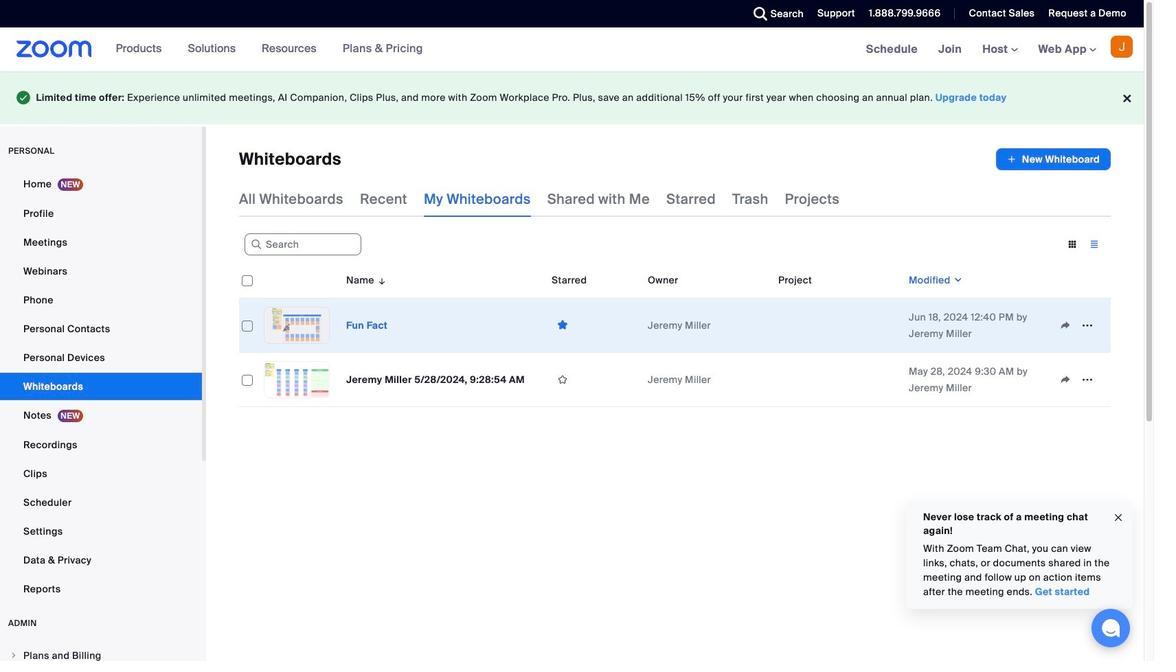 Task type: describe. For each thing, give the bounding box(es) containing it.
Search text field
[[245, 234, 361, 256]]

type image
[[16, 88, 31, 108]]

1 vertical spatial application
[[239, 262, 1122, 418]]

meetings navigation
[[856, 27, 1144, 72]]

zoom logo image
[[16, 41, 92, 58]]

product information navigation
[[92, 27, 434, 71]]

grid mode, not selected image
[[1062, 238, 1084, 251]]



Task type: locate. For each thing, give the bounding box(es) containing it.
menu item
[[0, 643, 202, 662]]

jeremy miller 5/28/2024, 9:28:54 am element
[[346, 374, 525, 386]]

fun fact element
[[346, 319, 388, 332]]

arrow down image
[[374, 272, 387, 288]]

personal menu menu
[[0, 170, 202, 604]]

banner
[[0, 27, 1144, 72]]

click to star the whiteboard jeremy miller 5/28/2024, 9:28:54 am image
[[552, 374, 574, 386]]

footer
[[0, 71, 1144, 124]]

cell
[[773, 299, 904, 353], [773, 353, 904, 407]]

profile picture image
[[1111, 36, 1133, 58]]

click to unstar the whiteboard fun fact image
[[552, 319, 574, 332]]

open chat image
[[1102, 619, 1121, 638]]

1 cell from the top
[[773, 299, 904, 353]]

close image
[[1113, 510, 1124, 526]]

cell for click to star the whiteboard jeremy miller 5/28/2024, 9:28:54 am icon
[[773, 353, 904, 407]]

thumbnail of fun fact image
[[265, 308, 329, 343]]

2 cell from the top
[[773, 353, 904, 407]]

add image
[[1007, 152, 1017, 166]]

cell for click to unstar the whiteboard fun fact image
[[773, 299, 904, 353]]

tabs of all whiteboard page tab list
[[239, 181, 840, 217]]

application
[[996, 148, 1111, 170], [239, 262, 1122, 418]]

fun fact, jun 18, 2024 12:40 pm, modified by jeremy miller, link image
[[264, 307, 330, 344]]

0 vertical spatial application
[[996, 148, 1111, 170]]

list mode, selected image
[[1084, 238, 1106, 251]]

thumbnail of jeremy miller 5/28/2024, 9:28:54 am image
[[265, 362, 329, 398]]

right image
[[10, 652, 18, 660]]



Task type: vqa. For each thing, say whether or not it's contained in the screenshot.
meetings navigation
yes



